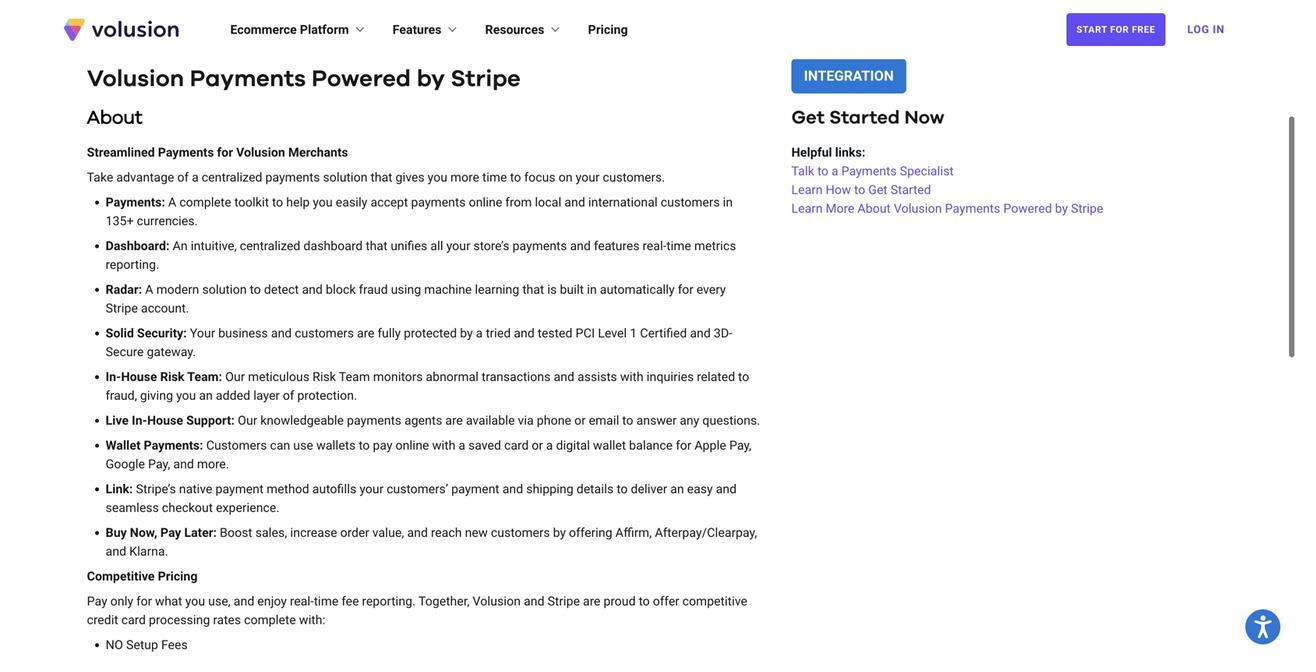 Task type: locate. For each thing, give the bounding box(es) containing it.
are
[[357, 326, 375, 341], [446, 413, 463, 428], [583, 594, 601, 609]]

a inside 'a modern solution to detect and block fraud using machine learning that is built in automatically for every stripe account.'
[[145, 282, 153, 297]]

0 horizontal spatial are
[[357, 326, 375, 341]]

of right advantage
[[177, 170, 189, 185]]

payments inside an intuitive, centralized dashboard that unifies all your store's payments and features real-time metrics reporting.
[[513, 239, 567, 254]]

risk for team
[[313, 370, 336, 384]]

time inside pay only for what you use, and enjoy real-time fee reporting. together, volusion and stripe are proud to offer competitive credit card processing rates complete with:
[[314, 594, 339, 609]]

time right more
[[483, 170, 507, 185]]

you down 'team:'
[[176, 388, 196, 403]]

to left focus
[[510, 170, 521, 185]]

on
[[559, 170, 573, 185]]

0 vertical spatial pay,
[[730, 438, 752, 453]]

0 vertical spatial about
[[87, 109, 142, 128]]

reporting. right fee
[[362, 594, 416, 609]]

all
[[431, 239, 443, 254]]

time left "metrics"
[[667, 239, 692, 254]]

1 horizontal spatial with
[[620, 370, 644, 384]]

can
[[270, 438, 290, 453]]

1 horizontal spatial complete
[[244, 613, 296, 628]]

customers'
[[387, 482, 448, 497]]

to right talk
[[818, 164, 829, 179]]

customers inside a complete toolkit to help you easily accept payments online from local and international customers in 135+ currencies.
[[661, 195, 720, 210]]

live in-house support: our knowledgeable payments agents are available via phone or email to answer any questions.
[[106, 413, 761, 428]]

card inside customers can use wallets to pay online with a saved card or a digital wallet balance for apple pay, google pay, and more.
[[504, 438, 529, 453]]

1 horizontal spatial get
[[869, 183, 888, 197]]

details
[[577, 482, 614, 497]]

added
[[216, 388, 250, 403]]

you
[[428, 170, 448, 185], [313, 195, 333, 210], [176, 388, 196, 403], [185, 594, 205, 609]]

2 horizontal spatial time
[[667, 239, 692, 254]]

complete down enjoy
[[244, 613, 296, 628]]

1 vertical spatial centralized
[[240, 239, 301, 254]]

customers can use wallets to pay online with a saved card or a digital wallet balance for apple pay, google pay, and more.
[[106, 438, 752, 472]]

customers up "metrics"
[[661, 195, 720, 210]]

an left 'easy'
[[671, 482, 684, 497]]

focus
[[524, 170, 556, 185]]

in inside a complete toolkit to help you easily accept payments online from local and international customers in 135+ currencies.
[[723, 195, 733, 210]]

1 vertical spatial an
[[671, 482, 684, 497]]

1 vertical spatial in
[[587, 282, 597, 297]]

0 vertical spatial get
[[792, 109, 825, 128]]

card down "only"
[[121, 613, 146, 628]]

1 horizontal spatial about
[[858, 201, 891, 216]]

payments down the learn how to get started link
[[945, 201, 1001, 216]]

centralized
[[202, 170, 262, 185], [240, 239, 301, 254]]

learn down talk
[[792, 183, 823, 197]]

and inside an intuitive, centralized dashboard that unifies all your store's payments and features real-time metrics reporting.
[[570, 239, 591, 254]]

0 vertical spatial time
[[483, 170, 507, 185]]

your business and customers are fully protected by a tried and tested pci level 1 certified and 3d- secure gateway.
[[106, 326, 733, 360]]

0 vertical spatial your
[[576, 170, 600, 185]]

with down "live in-house support: our knowledgeable payments agents are available via phone or email to answer any questions."
[[432, 438, 456, 453]]

real- inside pay only for what you use, and enjoy real-time fee reporting. together, volusion and stripe are proud to offer competitive credit card processing rates complete with:
[[290, 594, 314, 609]]

resources
[[485, 22, 545, 37]]

solution inside 'a modern solution to detect and block fraud using machine learning that is built in automatically for every stripe account.'
[[202, 282, 247, 297]]

setup
[[126, 638, 158, 653]]

your right 'autofills'
[[360, 482, 384, 497]]

0 horizontal spatial payment
[[216, 482, 264, 497]]

online down agents
[[396, 438, 429, 453]]

1 vertical spatial customers
[[295, 326, 354, 341]]

1 vertical spatial learn
[[792, 201, 823, 216]]

1 vertical spatial powered
[[1004, 201, 1052, 216]]

payments up advantage
[[158, 145, 214, 160]]

our up customers
[[238, 413, 257, 428]]

0 horizontal spatial pay,
[[148, 457, 170, 472]]

knowledgeable
[[261, 413, 344, 428]]

to right related at the right of the page
[[739, 370, 750, 384]]

our inside 'our meticulous risk team monitors abnormal transactions and assists with inquiries related to fraud, giving you an added layer of protection.'
[[225, 370, 245, 384]]

1 vertical spatial card
[[121, 613, 146, 628]]

in up "metrics"
[[723, 195, 733, 210]]

0 horizontal spatial complete
[[179, 195, 231, 210]]

payment up experience.
[[216, 482, 264, 497]]

1 vertical spatial reporting.
[[362, 594, 416, 609]]

card inside pay only for what you use, and enjoy real-time fee reporting. together, volusion and stripe are proud to offer competitive credit card processing rates complete with:
[[121, 613, 146, 628]]

to left detect
[[250, 282, 261, 297]]

to inside pay only for what you use, and enjoy real-time fee reporting. together, volusion and stripe are proud to offer competitive credit card processing rates complete with:
[[639, 594, 650, 609]]

volusion right together,
[[473, 594, 521, 609]]

time inside an intuitive, centralized dashboard that unifies all your store's payments and features real-time metrics reporting.
[[667, 239, 692, 254]]

a up account.
[[145, 282, 153, 297]]

1 vertical spatial solution
[[202, 282, 247, 297]]

proud
[[604, 594, 636, 609]]

to left pay
[[359, 438, 370, 453]]

a left saved
[[459, 438, 466, 453]]

in- up fraud,
[[106, 370, 121, 384]]

card down the via
[[504, 438, 529, 453]]

fees
[[161, 638, 188, 653]]

1 vertical spatial that
[[366, 239, 388, 254]]

powered down the learn how to get started link
[[1004, 201, 1052, 216]]

to right email
[[623, 413, 634, 428]]

0 vertical spatial started
[[830, 109, 900, 128]]

1 horizontal spatial a
[[168, 195, 176, 210]]

0 vertical spatial real-
[[643, 239, 667, 254]]

1 horizontal spatial in
[[723, 195, 733, 210]]

a inside a complete toolkit to help you easily accept payments online from local and international customers in 135+ currencies.
[[168, 195, 176, 210]]

customers
[[661, 195, 720, 210], [295, 326, 354, 341], [491, 526, 550, 540]]

0 vertical spatial a
[[168, 195, 176, 210]]

1 risk from the left
[[160, 370, 185, 384]]

abnormal
[[426, 370, 479, 384]]

using
[[391, 282, 421, 297]]

0 vertical spatial complete
[[179, 195, 231, 210]]

learning
[[475, 282, 520, 297]]

0 horizontal spatial about
[[87, 109, 142, 128]]

to left the help
[[272, 195, 283, 210]]

customers down block
[[295, 326, 354, 341]]

payments: up 135+
[[106, 195, 165, 210]]

volusion down "specialist"
[[894, 201, 942, 216]]

real- right features
[[643, 239, 667, 254]]

that
[[371, 170, 393, 185], [366, 239, 388, 254], [523, 282, 544, 297]]

powered down platform
[[312, 68, 411, 91]]

0 horizontal spatial powered
[[312, 68, 411, 91]]

support:
[[186, 413, 235, 428]]

meticulous
[[248, 370, 310, 384]]

1 vertical spatial in-
[[132, 413, 147, 428]]

platform
[[300, 22, 349, 37]]

0 horizontal spatial real-
[[290, 594, 314, 609]]

offering
[[569, 526, 613, 540]]

how
[[826, 183, 851, 197]]

0 vertical spatial with
[[620, 370, 644, 384]]

1 vertical spatial your
[[447, 239, 471, 254]]

a modern solution to detect and block fraud using machine learning that is built in automatically for every stripe account.
[[106, 282, 726, 316]]

to inside 'a modern solution to detect and block fraud using machine learning that is built in automatically for every stripe account.'
[[250, 282, 261, 297]]

offer
[[653, 594, 680, 609]]

solution
[[323, 170, 368, 185], [202, 282, 247, 297]]

and inside 'a modern solution to detect and block fraud using machine learning that is built in automatically for every stripe account.'
[[302, 282, 323, 297]]

get up the helpful at the top of page
[[792, 109, 825, 128]]

an down 'team:'
[[199, 388, 213, 403]]

1 payment from the left
[[216, 482, 264, 497]]

about up streamlined
[[87, 109, 142, 128]]

features
[[393, 22, 442, 37]]

1 vertical spatial pricing
[[158, 569, 198, 584]]

pay right now,
[[160, 526, 181, 540]]

0 horizontal spatial pay
[[87, 594, 107, 609]]

a up "currencies."
[[168, 195, 176, 210]]

0 horizontal spatial in-
[[106, 370, 121, 384]]

1 vertical spatial started
[[891, 183, 931, 197]]

of down meticulous
[[283, 388, 294, 403]]

pay, down 'wallet payments:'
[[148, 457, 170, 472]]

learn left 'more'
[[792, 201, 823, 216]]

a down streamlined payments for volusion merchants in the top left of the page
[[192, 170, 199, 185]]

1 horizontal spatial card
[[504, 438, 529, 453]]

pay up credit
[[87, 594, 107, 609]]

payments: up more.
[[144, 438, 203, 453]]

by inside boost sales, increase order value, and reach new customers by offering affirm, afterpay/clearpay, and klarna.
[[553, 526, 566, 540]]

2 vertical spatial that
[[523, 282, 544, 297]]

1 vertical spatial of
[[283, 388, 294, 403]]

links:
[[836, 145, 866, 160]]

2 vertical spatial are
[[583, 594, 601, 609]]

stripe
[[451, 68, 521, 91], [1071, 201, 1104, 216], [106, 301, 138, 316], [548, 594, 580, 609]]

are left fully
[[357, 326, 375, 341]]

account.
[[141, 301, 189, 316]]

specialist
[[900, 164, 954, 179]]

risk inside 'our meticulous risk team monitors abnormal transactions and assists with inquiries related to fraud, giving you an added layer of protection.'
[[313, 370, 336, 384]]

0 horizontal spatial of
[[177, 170, 189, 185]]

to left deliver in the bottom of the page
[[617, 482, 628, 497]]

security:
[[137, 326, 187, 341]]

giving
[[140, 388, 173, 403]]

0 horizontal spatial in
[[587, 282, 597, 297]]

afterpay/clearpay,
[[655, 526, 757, 540]]

to inside a complete toolkit to help you easily accept payments online from local and international customers in 135+ currencies.
[[272, 195, 283, 210]]

with right 'assists' at left bottom
[[620, 370, 644, 384]]

solution up easily
[[323, 170, 368, 185]]

stripe inside pay only for what you use, and enjoy real-time fee reporting. together, volusion and stripe are proud to offer competitive credit card processing rates complete with:
[[548, 594, 580, 609]]

and inside 'our meticulous risk team monitors abnormal transactions and assists with inquiries related to fraud, giving you an added layer of protection.'
[[554, 370, 575, 384]]

complete inside a complete toolkit to help you easily accept payments online from local and international customers in 135+ currencies.
[[179, 195, 231, 210]]

in- right the live
[[132, 413, 147, 428]]

that up accept
[[371, 170, 393, 185]]

1 horizontal spatial pay,
[[730, 438, 752, 453]]

that left the is
[[523, 282, 544, 297]]

or left email
[[575, 413, 586, 428]]

what
[[155, 594, 182, 609]]

and inside customers can use wallets to pay online with a saved card or a digital wallet balance for apple pay, google pay, and more.
[[173, 457, 194, 472]]

1 vertical spatial about
[[858, 201, 891, 216]]

1 horizontal spatial or
[[575, 413, 586, 428]]

0 horizontal spatial a
[[145, 282, 153, 297]]

available
[[466, 413, 515, 428]]

1 horizontal spatial of
[[283, 388, 294, 403]]

increase
[[290, 526, 337, 540]]

from
[[506, 195, 532, 210]]

fully
[[378, 326, 401, 341]]

0 vertical spatial solution
[[323, 170, 368, 185]]

fraud,
[[106, 388, 137, 403]]

method
[[267, 482, 309, 497]]

0 vertical spatial card
[[504, 438, 529, 453]]

risk
[[160, 370, 185, 384], [313, 370, 336, 384]]

1 horizontal spatial your
[[447, 239, 471, 254]]

your inside an intuitive, centralized dashboard that unifies all your store's payments and features real-time metrics reporting.
[[447, 239, 471, 254]]

features
[[594, 239, 640, 254]]

1 vertical spatial a
[[145, 282, 153, 297]]

you left use,
[[185, 594, 205, 609]]

risk up protection.
[[313, 370, 336, 384]]

0 horizontal spatial your
[[360, 482, 384, 497]]

wallet
[[106, 438, 141, 453]]

with inside 'our meticulous risk team monitors abnormal transactions and assists with inquiries related to fraud, giving you an added layer of protection.'
[[620, 370, 644, 384]]

1 learn from the top
[[792, 183, 823, 197]]

0 vertical spatial payments:
[[106, 195, 165, 210]]

0 horizontal spatial time
[[314, 594, 339, 609]]

started down "specialist"
[[891, 183, 931, 197]]

block
[[326, 282, 356, 297]]

0 vertical spatial reporting.
[[106, 257, 159, 272]]

get right how
[[869, 183, 888, 197]]

certified
[[640, 326, 687, 341]]

pricing link
[[588, 20, 628, 39]]

customers right 'new'
[[491, 526, 550, 540]]

payments down ecommerce
[[190, 68, 306, 91]]

to inside customers can use wallets to pay online with a saved card or a digital wallet balance for apple pay, google pay, and more.
[[359, 438, 370, 453]]

0 vertical spatial pricing
[[588, 22, 628, 37]]

your right all
[[447, 239, 471, 254]]

1 vertical spatial payments:
[[144, 438, 203, 453]]

our up added
[[225, 370, 245, 384]]

detect
[[264, 282, 299, 297]]

link:
[[106, 482, 133, 497]]

0 horizontal spatial reporting.
[[106, 257, 159, 272]]

1 horizontal spatial in-
[[132, 413, 147, 428]]

1 horizontal spatial are
[[446, 413, 463, 428]]

with
[[620, 370, 644, 384], [432, 438, 456, 453]]

1 horizontal spatial payment
[[452, 482, 500, 497]]

to left offer
[[639, 594, 650, 609]]

payments up pay
[[347, 413, 402, 428]]

merchants
[[288, 145, 348, 160]]

an inside 'our meticulous risk team monitors abnormal transactions and assists with inquiries related to fraud, giving you an added layer of protection.'
[[199, 388, 213, 403]]

that inside an intuitive, centralized dashboard that unifies all your store's payments and features real-time metrics reporting.
[[366, 239, 388, 254]]

gives
[[396, 170, 425, 185]]

transactions
[[482, 370, 551, 384]]

radar:
[[106, 282, 142, 297]]

1 vertical spatial or
[[532, 438, 543, 453]]

payments down more
[[411, 195, 466, 210]]

any
[[680, 413, 700, 428]]

reporting. inside an intuitive, centralized dashboard that unifies all your store's payments and features real-time metrics reporting.
[[106, 257, 159, 272]]

1 horizontal spatial powered
[[1004, 201, 1052, 216]]

payments
[[266, 170, 320, 185], [411, 195, 466, 210], [513, 239, 567, 254], [347, 413, 402, 428]]

about right 'more'
[[858, 201, 891, 216]]

and inside a complete toolkit to help you easily accept payments online from local and international customers in 135+ currencies.
[[565, 195, 585, 210]]

use,
[[208, 594, 231, 609]]

centralized down streamlined payments for volusion merchants in the top left of the page
[[202, 170, 262, 185]]

customers inside your business and customers are fully protected by a tried and tested pci level 1 certified and 3d- secure gateway.
[[295, 326, 354, 341]]

ecommerce platform button
[[230, 20, 368, 39]]

a left digital on the bottom of the page
[[546, 438, 553, 453]]

business
[[218, 326, 268, 341]]

0 vertical spatial of
[[177, 170, 189, 185]]

0 vertical spatial or
[[575, 413, 586, 428]]

1 horizontal spatial customers
[[491, 526, 550, 540]]

time up 'with:'
[[314, 594, 339, 609]]

or
[[575, 413, 586, 428], [532, 438, 543, 453]]

1 vertical spatial with
[[432, 438, 456, 453]]

house up giving
[[121, 370, 157, 384]]

a left the tried
[[476, 326, 483, 341]]

you right the help
[[313, 195, 333, 210]]

1 horizontal spatial real-
[[643, 239, 667, 254]]

2 horizontal spatial your
[[576, 170, 600, 185]]

reporting. down dashboard:
[[106, 257, 159, 272]]

2 risk from the left
[[313, 370, 336, 384]]

payment
[[216, 482, 264, 497], [452, 482, 500, 497]]

house down giving
[[147, 413, 183, 428]]

1 horizontal spatial online
[[469, 195, 502, 210]]

your right on
[[576, 170, 600, 185]]

0 horizontal spatial an
[[199, 388, 213, 403]]

reporting. inside pay only for what you use, and enjoy real-time fee reporting. together, volusion and stripe are proud to offer competitive credit card processing rates complete with:
[[362, 594, 416, 609]]

0 vertical spatial are
[[357, 326, 375, 341]]

payment up 'new'
[[452, 482, 500, 497]]

1 horizontal spatial an
[[671, 482, 684, 497]]

for
[[217, 145, 233, 160], [678, 282, 694, 297], [676, 438, 692, 453], [136, 594, 152, 609]]

0 horizontal spatial solution
[[202, 282, 247, 297]]

0 vertical spatial in
[[723, 195, 733, 210]]

that left 'unifies'
[[366, 239, 388, 254]]

0 horizontal spatial pricing
[[158, 569, 198, 584]]

powered inside helpful links: talk to a payments specialist learn how to get started learn more about volusion payments powered by stripe
[[1004, 201, 1052, 216]]

are right agents
[[446, 413, 463, 428]]

talk
[[792, 164, 815, 179]]

deliver
[[631, 482, 668, 497]]

autofills
[[312, 482, 357, 497]]

complete
[[179, 195, 231, 210], [244, 613, 296, 628]]

in right built
[[587, 282, 597, 297]]

are inside pay only for what you use, and enjoy real-time fee reporting. together, volusion and stripe are proud to offer competitive credit card processing rates complete with:
[[583, 594, 601, 609]]

centralized up detect
[[240, 239, 301, 254]]

1 vertical spatial time
[[667, 239, 692, 254]]

a inside helpful links: talk to a payments specialist learn how to get started learn more about volusion payments powered by stripe
[[832, 164, 839, 179]]

for inside 'a modern solution to detect and block fraud using machine learning that is built in automatically for every stripe account.'
[[678, 282, 694, 297]]

1 vertical spatial get
[[869, 183, 888, 197]]

or inside customers can use wallets to pay online with a saved card or a digital wallet balance for apple pay, google pay, and more.
[[532, 438, 543, 453]]

international
[[589, 195, 658, 210]]

real- up 'with:'
[[290, 594, 314, 609]]

you inside a complete toolkit to help you easily accept payments online from local and international customers in 135+ currencies.
[[313, 195, 333, 210]]

0 vertical spatial our
[[225, 370, 245, 384]]

payments down local
[[513, 239, 567, 254]]

1 vertical spatial complete
[[244, 613, 296, 628]]

a up how
[[832, 164, 839, 179]]

solution down the intuitive, at the top
[[202, 282, 247, 297]]

or down the via
[[532, 438, 543, 453]]

1 vertical spatial real-
[[290, 594, 314, 609]]

for
[[1111, 24, 1130, 35]]

online down more
[[469, 195, 502, 210]]

started up links:
[[830, 109, 900, 128]]

reporting.
[[106, 257, 159, 272], [362, 594, 416, 609]]

risk for team:
[[160, 370, 185, 384]]

complete up "currencies."
[[179, 195, 231, 210]]

1 vertical spatial pay
[[87, 594, 107, 609]]

0 horizontal spatial card
[[121, 613, 146, 628]]

to
[[818, 164, 829, 179], [510, 170, 521, 185], [855, 183, 866, 197], [272, 195, 283, 210], [250, 282, 261, 297], [739, 370, 750, 384], [623, 413, 634, 428], [359, 438, 370, 453], [617, 482, 628, 497], [639, 594, 650, 609]]

risk up giving
[[160, 370, 185, 384]]

1 horizontal spatial reporting.
[[362, 594, 416, 609]]

integration
[[804, 68, 894, 84]]

are left proud
[[583, 594, 601, 609]]

1 horizontal spatial pricing
[[588, 22, 628, 37]]

affirm,
[[616, 526, 652, 540]]

pay, down questions.
[[730, 438, 752, 453]]

is
[[548, 282, 557, 297]]

answer
[[637, 413, 677, 428]]



Task type: vqa. For each thing, say whether or not it's contained in the screenshot.
The Contact at the left bottom of page
no



Task type: describe. For each thing, give the bounding box(es) containing it.
2 payment from the left
[[452, 482, 500, 497]]

inquiries
[[647, 370, 694, 384]]

boost sales, increase order value, and reach new customers by offering affirm, afterpay/clearpay, and klarna.
[[106, 526, 757, 559]]

online inside a complete toolkit to help you easily accept payments online from local and international customers in 135+ currencies.
[[469, 195, 502, 210]]

experience.
[[216, 501, 280, 515]]

easy
[[687, 482, 713, 497]]

our meticulous risk team monitors abnormal transactions and assists with inquiries related to fraud, giving you an added layer of protection.
[[106, 370, 750, 403]]

streamlined
[[87, 145, 155, 160]]

0 vertical spatial house
[[121, 370, 157, 384]]

a for radar:
[[145, 282, 153, 297]]

pay
[[373, 438, 393, 453]]

an inside stripe's native payment method autofills your customers' payment and shipping details to deliver an easy and seamless checkout experience.
[[671, 482, 684, 497]]

wallet payments:
[[106, 438, 203, 453]]

talk to a payments specialist link
[[792, 162, 1179, 181]]

your inside stripe's native payment method autofills your customers' payment and shipping details to deliver an easy and seamless checkout experience.
[[360, 482, 384, 497]]

protected
[[404, 326, 457, 341]]

get started now
[[792, 109, 945, 128]]

online inside customers can use wallets to pay online with a saved card or a digital wallet balance for apple pay, google pay, and more.
[[396, 438, 429, 453]]

a complete toolkit to help you easily accept payments online from local and international customers in 135+ currencies.
[[106, 195, 733, 229]]

customers
[[206, 438, 267, 453]]

1 vertical spatial our
[[238, 413, 257, 428]]

take
[[87, 170, 113, 185]]

pay inside pay only for what you use, and enjoy real-time fee reporting. together, volusion and stripe are proud to offer competitive credit card processing rates complete with:
[[87, 594, 107, 609]]

in
[[1213, 23, 1225, 36]]

helpful
[[792, 145, 832, 160]]

with inside customers can use wallets to pay online with a saved card or a digital wallet balance for apple pay, google pay, and more.
[[432, 438, 456, 453]]

competitive
[[683, 594, 748, 609]]

volusion inside pay only for what you use, and enjoy real-time fee reporting. together, volusion and stripe are proud to offer competitive credit card processing rates complete with:
[[473, 594, 521, 609]]

intuitive,
[[191, 239, 237, 254]]

customers inside boost sales, increase order value, and reach new customers by offering affirm, afterpay/clearpay, and klarna.
[[491, 526, 550, 540]]

ecommerce platform
[[230, 22, 349, 37]]

payments down links:
[[842, 164, 897, 179]]

sales,
[[256, 526, 287, 540]]

an intuitive, centralized dashboard that unifies all your store's payments and features real-time metrics reporting.
[[106, 239, 736, 272]]

tested
[[538, 326, 573, 341]]

metrics
[[695, 239, 736, 254]]

fee
[[342, 594, 359, 609]]

volusion up streamlined
[[87, 68, 184, 91]]

customers.
[[603, 170, 665, 185]]

0 vertical spatial centralized
[[202, 170, 262, 185]]

log in
[[1188, 23, 1225, 36]]

open accessibe: accessibility options, statement and help image
[[1255, 616, 1272, 639]]

credit
[[87, 613, 118, 628]]

google
[[106, 457, 145, 472]]

get inside helpful links: talk to a payments specialist learn how to get started learn more about volusion payments powered by stripe
[[869, 183, 888, 197]]

buy now, pay later:
[[106, 526, 220, 540]]

ecommerce
[[230, 22, 297, 37]]

related
[[697, 370, 735, 384]]

you inside 'our meticulous risk team monitors abnormal transactions and assists with inquiries related to fraud, giving you an added layer of protection.'
[[176, 388, 196, 403]]

solid security:
[[106, 326, 187, 341]]

of inside 'our meticulous risk team monitors abnormal transactions and assists with inquiries related to fraud, giving you an added layer of protection.'
[[283, 388, 294, 403]]

a inside your business and customers are fully protected by a tried and tested pci level 1 certified and 3d- secure gateway.
[[476, 326, 483, 341]]

advantage
[[116, 170, 174, 185]]

shipping
[[526, 482, 574, 497]]

in-house risk team:
[[106, 370, 222, 384]]

you inside pay only for what you use, and enjoy real-time fee reporting. together, volusion and stripe are proud to offer competitive credit card processing rates complete with:
[[185, 594, 205, 609]]

about inside helpful links: talk to a payments specialist learn how to get started learn more about volusion payments powered by stripe
[[858, 201, 891, 216]]

learn more about volusion payments powered by stripe link
[[792, 199, 1179, 218]]

2 learn from the top
[[792, 201, 823, 216]]

together,
[[419, 594, 470, 609]]

store's
[[474, 239, 510, 254]]

solid
[[106, 326, 134, 341]]

currencies.
[[137, 214, 198, 229]]

dashboard:
[[106, 239, 170, 254]]

for inside customers can use wallets to pay online with a saved card or a digital wallet balance for apple pay, google pay, and more.
[[676, 438, 692, 453]]

dashboard
[[304, 239, 363, 254]]

no
[[106, 638, 123, 653]]

new
[[465, 526, 488, 540]]

assists
[[578, 370, 617, 384]]

to inside 'our meticulous risk team monitors abnormal transactions and assists with inquiries related to fraud, giving you an added layer of protection.'
[[739, 370, 750, 384]]

now,
[[130, 526, 157, 540]]

more.
[[197, 457, 229, 472]]

that inside 'a modern solution to detect and block fraud using machine learning that is built in automatically for every stripe account.'
[[523, 282, 544, 297]]

stripe's
[[136, 482, 176, 497]]

helpful links: talk to a payments specialist learn how to get started learn more about volusion payments powered by stripe
[[792, 145, 1104, 216]]

to inside stripe's native payment method autofills your customers' payment and shipping details to deliver an easy and seamless checkout experience.
[[617, 482, 628, 497]]

to right how
[[855, 183, 866, 197]]

volusion up toolkit
[[236, 145, 285, 160]]

start for free
[[1077, 24, 1156, 35]]

phone
[[537, 413, 572, 428]]

for inside pay only for what you use, and enjoy real-time fee reporting. together, volusion and stripe are proud to offer competitive credit card processing rates complete with:
[[136, 594, 152, 609]]

real- inside an intuitive, centralized dashboard that unifies all your store's payments and features real-time metrics reporting.
[[643, 239, 667, 254]]

take advantage of a centralized payments solution that gives you more time to focus on your customers.
[[87, 170, 665, 185]]

start for free link
[[1067, 13, 1166, 46]]

complete inside pay only for what you use, and enjoy real-time fee reporting. together, volusion and stripe are proud to offer competitive credit card processing rates complete with:
[[244, 613, 296, 628]]

stripe's native payment method autofills your customers' payment and shipping details to deliver an easy and seamless checkout experience.
[[106, 482, 737, 515]]

1 vertical spatial house
[[147, 413, 183, 428]]

unifies
[[391, 239, 428, 254]]

stripe inside helpful links: talk to a payments specialist learn how to get started learn more about volusion payments powered by stripe
[[1071, 201, 1104, 216]]

volusion payments powered by stripe
[[87, 68, 521, 91]]

easily
[[336, 195, 368, 210]]

135+
[[106, 214, 134, 229]]

by inside helpful links: talk to a payments specialist learn how to get started learn more about volusion payments powered by stripe
[[1056, 201, 1068, 216]]

by inside your business and customers are fully protected by a tried and tested pci level 1 certified and 3d- secure gateway.
[[460, 326, 473, 341]]

0 vertical spatial pay
[[160, 526, 181, 540]]

only
[[110, 594, 133, 609]]

seamless
[[106, 501, 159, 515]]

payments inside a complete toolkit to help you easily accept payments online from local and international customers in 135+ currencies.
[[411, 195, 466, 210]]

0 vertical spatial in-
[[106, 370, 121, 384]]

centralized inside an intuitive, centralized dashboard that unifies all your store's payments and features real-time metrics reporting.
[[240, 239, 301, 254]]

are inside your business and customers are fully protected by a tried and tested pci level 1 certified and 3d- secure gateway.
[[357, 326, 375, 341]]

saved
[[469, 438, 501, 453]]

streamlined payments for volusion merchants
[[87, 145, 348, 160]]

reach
[[431, 526, 462, 540]]

1 vertical spatial pay,
[[148, 457, 170, 472]]

learn how to get started link
[[792, 181, 1179, 199]]

volusion inside helpful links: talk to a payments specialist learn how to get started learn more about volusion payments powered by stripe
[[894, 201, 942, 216]]

pci
[[576, 326, 595, 341]]

competitive pricing
[[87, 569, 198, 584]]

1 horizontal spatial time
[[483, 170, 507, 185]]

competitive
[[87, 569, 155, 584]]

secure
[[106, 345, 144, 360]]

local
[[535, 195, 562, 210]]

stripe inside 'a modern solution to detect and block fraud using machine learning that is built in automatically for every stripe account.'
[[106, 301, 138, 316]]

level
[[598, 326, 627, 341]]

payments up the help
[[266, 170, 320, 185]]

pay only for what you use, and enjoy real-time fee reporting. together, volusion and stripe are proud to offer competitive credit card processing rates complete with:
[[87, 594, 748, 628]]

processing
[[149, 613, 210, 628]]

you left more
[[428, 170, 448, 185]]

in inside 'a modern solution to detect and block fraud using machine learning that is built in automatically for every stripe account.'
[[587, 282, 597, 297]]

your
[[190, 326, 215, 341]]

0 vertical spatial that
[[371, 170, 393, 185]]

with:
[[299, 613, 325, 628]]

monitors
[[373, 370, 423, 384]]

questions.
[[703, 413, 761, 428]]

1 horizontal spatial solution
[[323, 170, 368, 185]]

3d-
[[714, 326, 733, 341]]

team
[[339, 370, 370, 384]]

a for payments:
[[168, 195, 176, 210]]

started inside helpful links: talk to a payments specialist learn how to get started learn more about volusion payments powered by stripe
[[891, 183, 931, 197]]

via
[[518, 413, 534, 428]]

0 horizontal spatial get
[[792, 109, 825, 128]]



